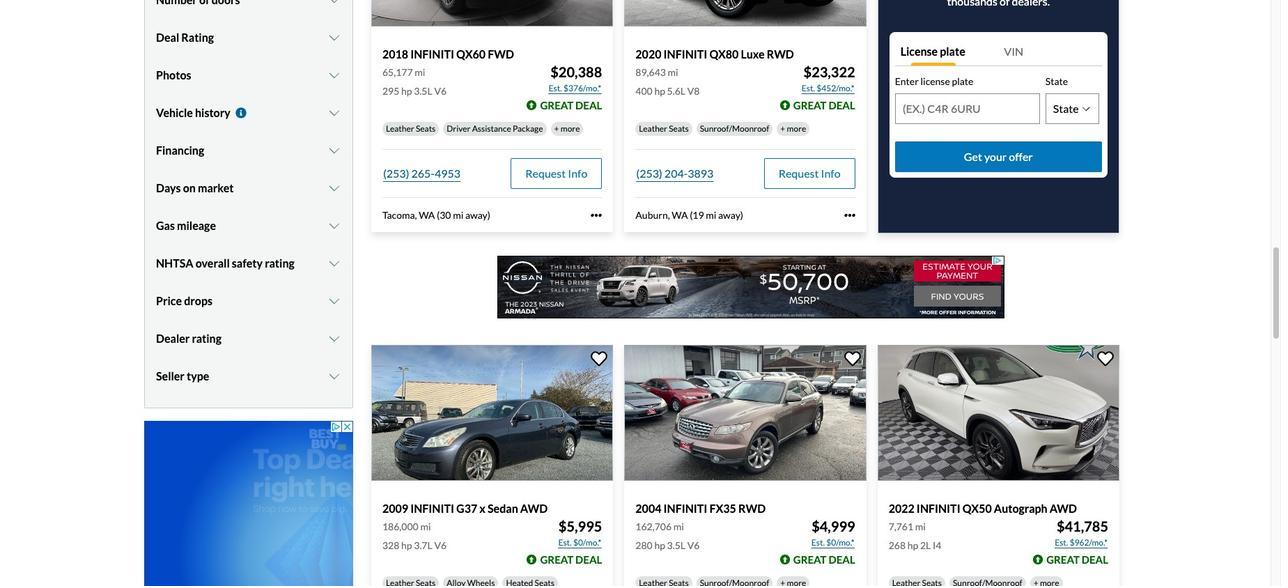 Task type: locate. For each thing, give the bounding box(es) containing it.
license plate
[[901, 45, 966, 58]]

2 request from the left
[[779, 167, 819, 180]]

great deal for $5,995
[[541, 553, 602, 566]]

$5,995
[[559, 518, 602, 535]]

(253) for $20,388
[[383, 167, 409, 180]]

(253) left 204-
[[637, 167, 663, 180]]

wa left (30
[[419, 209, 435, 221]]

$41,785 est. $962/mo.*
[[1055, 518, 1109, 548]]

seats for $23,322
[[669, 123, 689, 134]]

1 horizontal spatial request info
[[779, 167, 841, 180]]

deal down $962/mo.*
[[1082, 553, 1109, 566]]

auburn, wa (19 mi away)
[[636, 209, 744, 221]]

+ for $23,322
[[781, 123, 786, 134]]

1 horizontal spatial more
[[787, 123, 807, 134]]

$0/mo.* for $5,995
[[574, 537, 602, 548]]

7 chevron down image from the top
[[328, 371, 342, 382]]

mi for $41,785
[[916, 521, 926, 533]]

0 horizontal spatial seats
[[416, 123, 436, 134]]

0 horizontal spatial rating
[[192, 332, 222, 345]]

1 horizontal spatial leather seats
[[639, 123, 689, 134]]

rating
[[265, 257, 295, 270], [192, 332, 222, 345]]

est. inside $23,322 est. $452/mo.*
[[802, 83, 816, 93]]

3 chevron down image from the top
[[328, 221, 342, 232]]

days
[[156, 181, 181, 195]]

6 chevron down image from the top
[[328, 333, 342, 345]]

hp for $20,388
[[402, 85, 412, 97]]

request
[[526, 167, 566, 180], [779, 167, 819, 180]]

gold 2004 infiniti fx35 rwd suv / crossover rear-wheel drive automatic image
[[625, 345, 867, 481]]

2 leather from the left
[[639, 123, 668, 134]]

est. inside $5,995 est. $0/mo.*
[[559, 537, 572, 548]]

nhtsa overall safety rating
[[156, 257, 295, 270]]

162,706 mi 280 hp 3.5l v6
[[636, 521, 700, 551]]

nhtsa overall safety rating button
[[156, 246, 342, 281]]

1 vertical spatial plate
[[952, 75, 974, 87]]

info circle image
[[234, 108, 248, 119]]

great deal down est. $452/mo.* button
[[794, 99, 856, 111]]

mi inside '186,000 mi 328 hp 3.7l v6'
[[421, 521, 431, 533]]

2004 infiniti fx35 rwd
[[636, 502, 766, 515]]

1 horizontal spatial away)
[[719, 209, 744, 221]]

4 chevron down image from the top
[[328, 183, 342, 194]]

chevron down image for price drops
[[328, 296, 342, 307]]

1 wa from the left
[[419, 209, 435, 221]]

186,000
[[383, 521, 419, 533]]

rating right dealer
[[192, 332, 222, 345]]

+ right package
[[554, 123, 559, 134]]

plate inside tab
[[940, 45, 966, 58]]

est. $962/mo.* button
[[1055, 536, 1109, 550]]

2 request info from the left
[[779, 167, 841, 180]]

0 horizontal spatial ellipsis h image
[[591, 210, 602, 221]]

days on market button
[[156, 171, 342, 206]]

2009 infiniti g37 x sedan awd
[[383, 502, 548, 515]]

1 vertical spatial advertisement region
[[144, 421, 353, 586]]

+ more down est. $452/mo.* button
[[781, 123, 807, 134]]

1 horizontal spatial rwd
[[767, 47, 794, 60]]

deal down $4,999 est. $0/mo.*
[[829, 553, 856, 566]]

2 request info button from the left
[[764, 158, 856, 189]]

3.5l down 162,706
[[667, 540, 686, 551]]

leather seats for $23,322
[[639, 123, 689, 134]]

chevron down image inside deal rating "dropdown button"
[[328, 32, 342, 43]]

great deal down est. $376/mo.* button
[[541, 99, 602, 111]]

leather down 400
[[639, 123, 668, 134]]

$0/mo.*
[[574, 537, 602, 548], [827, 537, 855, 548]]

0 horizontal spatial $0/mo.*
[[574, 537, 602, 548]]

1 seats from the left
[[416, 123, 436, 134]]

qx80
[[710, 47, 739, 60]]

(253) 265-4953
[[383, 167, 461, 180]]

great deal down $5,995 est. $0/mo.*
[[541, 553, 602, 566]]

89,643 mi 400 hp 5.6l v8
[[636, 66, 700, 97]]

great deal down est. $962/mo.* button
[[1047, 553, 1109, 566]]

est. down $20,388
[[549, 83, 562, 93]]

1 horizontal spatial + more
[[781, 123, 807, 134]]

3.5l right 295
[[414, 85, 433, 97]]

infiniti up 162,706 mi 280 hp 3.5l v6
[[664, 502, 708, 515]]

v8
[[688, 85, 700, 97]]

mi right 162,706
[[674, 521, 684, 533]]

leather seats for $20,388
[[386, 123, 436, 134]]

mi right the (19
[[706, 209, 717, 221]]

(253)
[[383, 167, 409, 180], [637, 167, 663, 180]]

request info button
[[511, 158, 602, 189], [764, 158, 856, 189]]

0 horizontal spatial request info
[[526, 167, 588, 180]]

est. down $5,995
[[559, 537, 572, 548]]

0 horizontal spatial wa
[[419, 209, 435, 221]]

186,000 mi 328 hp 3.7l v6
[[383, 521, 447, 551]]

seats down 5.6l
[[669, 123, 689, 134]]

0 horizontal spatial leather
[[386, 123, 414, 134]]

2 chevron down image from the top
[[328, 32, 342, 43]]

deal for $4,999
[[829, 553, 856, 566]]

deal down $376/mo.* on the left of page
[[576, 99, 602, 111]]

0 horizontal spatial leather seats
[[386, 123, 436, 134]]

enter license plate
[[895, 75, 974, 87]]

seats
[[416, 123, 436, 134], [669, 123, 689, 134]]

+ more for $23,322
[[781, 123, 807, 134]]

1 horizontal spatial rating
[[265, 257, 295, 270]]

away) right the (19
[[719, 209, 744, 221]]

2 $0/mo.* from the left
[[827, 537, 855, 548]]

hp right 328
[[402, 540, 412, 551]]

0 horizontal spatial awd
[[521, 502, 548, 515]]

0 horizontal spatial away)
[[466, 209, 491, 221]]

deal for $41,785
[[1082, 553, 1109, 566]]

v6 down 2018 infiniti qx60 fwd
[[434, 85, 447, 97]]

1 request info button from the left
[[511, 158, 602, 189]]

4 chevron down image from the top
[[328, 258, 342, 269]]

v6
[[434, 85, 447, 97], [434, 540, 447, 551], [688, 540, 700, 551]]

est. for $20,388
[[549, 83, 562, 93]]

great deal for $20,388
[[541, 99, 602, 111]]

1 horizontal spatial wa
[[672, 209, 688, 221]]

dealer rating
[[156, 332, 222, 345]]

hp inside '186,000 mi 328 hp 3.7l v6'
[[402, 540, 412, 551]]

chevron down image
[[328, 0, 342, 6], [328, 32, 342, 43], [328, 70, 342, 81], [328, 183, 342, 194]]

awd up '$41,785'
[[1050, 502, 1078, 515]]

get your offer
[[965, 150, 1034, 163]]

$0/mo.* down $5,995
[[574, 537, 602, 548]]

mi right 65,177
[[415, 66, 425, 78]]

mi inside 7,761 mi 268 hp 2l i4
[[916, 521, 926, 533]]

chevron down image inside dealer rating dropdown button
[[328, 333, 342, 345]]

photos button
[[156, 58, 342, 93]]

request info
[[526, 167, 588, 180], [779, 167, 841, 180]]

hp inside 65,177 mi 295 hp 3.5l v6
[[402, 85, 412, 97]]

hp inside 7,761 mi 268 hp 2l i4
[[908, 540, 919, 551]]

2 leather seats from the left
[[639, 123, 689, 134]]

1 horizontal spatial 3.5l
[[667, 540, 686, 551]]

1 horizontal spatial est. $0/mo.* button
[[811, 536, 856, 550]]

mi inside 162,706 mi 280 hp 3.5l v6
[[674, 521, 684, 533]]

vin tab
[[999, 38, 1103, 66]]

leather for $23,322
[[639, 123, 668, 134]]

1 horizontal spatial ellipsis h image
[[845, 210, 856, 221]]

3.5l for $4,999
[[667, 540, 686, 551]]

hp inside 89,643 mi 400 hp 5.6l v8
[[655, 85, 666, 97]]

1 horizontal spatial awd
[[1050, 502, 1078, 515]]

1 more from the left
[[561, 123, 580, 134]]

v6 for $20,388
[[434, 85, 447, 97]]

license plate tab
[[895, 38, 999, 66]]

x
[[480, 502, 486, 515]]

1 ellipsis h image from the left
[[591, 210, 602, 221]]

2020 infiniti qx80 luxe rwd
[[636, 47, 794, 60]]

wa for $20,388
[[419, 209, 435, 221]]

deal rating button
[[156, 20, 342, 55]]

great down $4,999 est. $0/mo.*
[[794, 553, 827, 566]]

est. for $4,999
[[812, 537, 825, 548]]

1 awd from the left
[[521, 502, 548, 515]]

1 horizontal spatial advertisement region
[[498, 255, 1005, 318]]

seats left driver
[[416, 123, 436, 134]]

mi up 5.6l
[[668, 66, 679, 78]]

deal for $5,995
[[576, 553, 602, 566]]

3.5l
[[414, 85, 433, 97], [667, 540, 686, 551]]

rwd right fx35
[[739, 502, 766, 515]]

2 est. $0/mo.* button from the left
[[811, 536, 856, 550]]

chevron down image for photos
[[328, 70, 342, 81]]

1 leather from the left
[[386, 123, 414, 134]]

mi inside 89,643 mi 400 hp 5.6l v8
[[668, 66, 679, 78]]

infiniti up 65,177 mi 295 hp 3.5l v6
[[411, 47, 454, 60]]

away) right (30
[[466, 209, 491, 221]]

deal for $23,322
[[829, 99, 856, 111]]

1 chevron down image from the top
[[328, 108, 342, 119]]

1 vertical spatial 3.5l
[[667, 540, 686, 551]]

great for $4,999
[[794, 553, 827, 566]]

infiniti for $5,995
[[411, 502, 454, 515]]

2 wa from the left
[[672, 209, 688, 221]]

rwd right 'luxe'
[[767, 47, 794, 60]]

7,761 mi 268 hp 2l i4
[[889, 521, 942, 551]]

2018
[[383, 47, 409, 60]]

chevron down image inside the financing dropdown button
[[328, 145, 342, 156]]

2004
[[636, 502, 662, 515]]

$0/mo.* inside $4,999 est. $0/mo.*
[[827, 537, 855, 548]]

request for $20,388
[[526, 167, 566, 180]]

$0/mo.* inside $5,995 est. $0/mo.*
[[574, 537, 602, 548]]

advertisement region
[[498, 255, 1005, 318], [144, 421, 353, 586]]

est. inside $4,999 est. $0/mo.*
[[812, 537, 825, 548]]

+ right sunroof/moonroof
[[781, 123, 786, 134]]

3.5l for $20,388
[[414, 85, 433, 97]]

2 (253) from the left
[[637, 167, 663, 180]]

65,177 mi 295 hp 3.5l v6
[[383, 66, 447, 97]]

est. down $23,322 at right
[[802, 83, 816, 93]]

wa left the (19
[[672, 209, 688, 221]]

awd
[[521, 502, 548, 515], [1050, 502, 1078, 515]]

photos
[[156, 69, 191, 82]]

1 + from the left
[[554, 123, 559, 134]]

0 horizontal spatial 3.5l
[[414, 85, 433, 97]]

est. inside "$20,388 est. $376/mo.*"
[[549, 83, 562, 93]]

$376/mo.*
[[564, 83, 602, 93]]

1 est. $0/mo.* button from the left
[[558, 536, 602, 550]]

vehicle history button
[[156, 96, 342, 131]]

1 + more from the left
[[554, 123, 580, 134]]

more down est. $376/mo.* button
[[561, 123, 580, 134]]

3.5l inside 162,706 mi 280 hp 3.5l v6
[[667, 540, 686, 551]]

2l
[[921, 540, 931, 551]]

mi up 2l
[[916, 521, 926, 533]]

great deal down $4,999 est. $0/mo.*
[[794, 553, 856, 566]]

vehicle history
[[156, 106, 231, 119]]

0 horizontal spatial (253)
[[383, 167, 409, 180]]

0 horizontal spatial est. $0/mo.* button
[[558, 536, 602, 550]]

deal down $5,995 est. $0/mo.*
[[576, 553, 602, 566]]

infiniti for $41,785
[[917, 502, 961, 515]]

1 request from the left
[[526, 167, 566, 180]]

driver
[[447, 123, 471, 134]]

1 horizontal spatial request info button
[[764, 158, 856, 189]]

more
[[561, 123, 580, 134], [787, 123, 807, 134]]

$23,322
[[804, 63, 856, 80]]

leather down 295
[[386, 123, 414, 134]]

leather
[[386, 123, 414, 134], [639, 123, 668, 134]]

v6 down the 2004 infiniti fx35 rwd
[[688, 540, 700, 551]]

1 info from the left
[[568, 167, 588, 180]]

v6 inside 162,706 mi 280 hp 3.5l v6
[[688, 540, 700, 551]]

0 horizontal spatial +
[[554, 123, 559, 134]]

chevron down image inside seller type dropdown button
[[328, 371, 342, 382]]

$0/mo.* down $4,999
[[827, 537, 855, 548]]

268
[[889, 540, 906, 551]]

hp inside 162,706 mi 280 hp 3.5l v6
[[655, 540, 666, 551]]

hp for $41,785
[[908, 540, 919, 551]]

3.5l inside 65,177 mi 295 hp 3.5l v6
[[414, 85, 433, 97]]

400
[[636, 85, 653, 97]]

+ more for $20,388
[[554, 123, 580, 134]]

assistance
[[472, 123, 511, 134]]

deal
[[576, 99, 602, 111], [829, 99, 856, 111], [576, 553, 602, 566], [829, 553, 856, 566], [1082, 553, 1109, 566]]

0 vertical spatial advertisement region
[[498, 255, 1005, 318]]

great down est. $962/mo.* button
[[1047, 553, 1080, 566]]

2 chevron down image from the top
[[328, 145, 342, 156]]

1 horizontal spatial leather
[[639, 123, 668, 134]]

great down est. $376/mo.* button
[[541, 99, 574, 111]]

infiniti up 7,761 mi 268 hp 2l i4
[[917, 502, 961, 515]]

seller
[[156, 370, 185, 383]]

0 horizontal spatial request info button
[[511, 158, 602, 189]]

0 horizontal spatial + more
[[554, 123, 580, 134]]

est. for $23,322
[[802, 83, 816, 93]]

1 $0/mo.* from the left
[[574, 537, 602, 548]]

1 horizontal spatial request
[[779, 167, 819, 180]]

away)
[[466, 209, 491, 221], [719, 209, 744, 221]]

chevron down image inside nhtsa overall safety rating dropdown button
[[328, 258, 342, 269]]

1 horizontal spatial (253)
[[637, 167, 663, 180]]

65,177
[[383, 66, 413, 78]]

2 + more from the left
[[781, 123, 807, 134]]

chevron down image inside photos dropdown button
[[328, 70, 342, 81]]

1 vertical spatial rating
[[192, 332, 222, 345]]

1 horizontal spatial info
[[821, 167, 841, 180]]

chevron down image inside gas mileage dropdown button
[[328, 221, 342, 232]]

tab list
[[895, 38, 1103, 66]]

market
[[198, 181, 234, 195]]

$962/mo.*
[[1070, 537, 1108, 548]]

5 chevron down image from the top
[[328, 296, 342, 307]]

0 vertical spatial plate
[[940, 45, 966, 58]]

graphite shadow 2020 infiniti qx80 luxe rwd suv / crossover rear-wheel drive 7-speed automatic image
[[625, 0, 867, 26]]

2 away) from the left
[[719, 209, 744, 221]]

est. inside $41,785 est. $962/mo.*
[[1055, 537, 1069, 548]]

2 seats from the left
[[669, 123, 689, 134]]

deal for $20,388
[[576, 99, 602, 111]]

(253) left 265-
[[383, 167, 409, 180]]

1 horizontal spatial $0/mo.*
[[827, 537, 855, 548]]

deal down $452/mo.*
[[829, 99, 856, 111]]

awd right sedan
[[521, 502, 548, 515]]

mi inside 65,177 mi 295 hp 3.5l v6
[[415, 66, 425, 78]]

est. down '$41,785'
[[1055, 537, 1069, 548]]

great down $5,995 est. $0/mo.*
[[541, 553, 574, 566]]

infiniti up '186,000 mi 328 hp 3.7l v6'
[[411, 502, 454, 515]]

0 horizontal spatial rwd
[[739, 502, 766, 515]]

3 chevron down image from the top
[[328, 70, 342, 81]]

162,706
[[636, 521, 672, 533]]

chevron down image
[[328, 108, 342, 119], [328, 145, 342, 156], [328, 221, 342, 232], [328, 258, 342, 269], [328, 296, 342, 307], [328, 333, 342, 345], [328, 371, 342, 382]]

great deal
[[541, 99, 602, 111], [794, 99, 856, 111], [541, 553, 602, 566], [794, 553, 856, 566], [1047, 553, 1109, 566]]

2 info from the left
[[821, 167, 841, 180]]

chevron down image for nhtsa overall safety rating
[[328, 258, 342, 269]]

est. down $4,999
[[812, 537, 825, 548]]

chevron down image inside price drops "dropdown button"
[[328, 296, 342, 307]]

1 horizontal spatial seats
[[669, 123, 689, 134]]

+ more right package
[[554, 123, 580, 134]]

Enter license plate field
[[896, 94, 1040, 123]]

request for $23,322
[[779, 167, 819, 180]]

great down est. $452/mo.* button
[[794, 99, 827, 111]]

mi up 3.7l
[[421, 521, 431, 533]]

1 request info from the left
[[526, 167, 588, 180]]

est. $0/mo.* button down $4,999
[[811, 536, 856, 550]]

chevron down image for seller type
[[328, 371, 342, 382]]

hp right 400
[[655, 85, 666, 97]]

1 horizontal spatial +
[[781, 123, 786, 134]]

more for $23,322
[[787, 123, 807, 134]]

2 more from the left
[[787, 123, 807, 134]]

0 vertical spatial rwd
[[767, 47, 794, 60]]

leather seats down 5.6l
[[639, 123, 689, 134]]

1 (253) from the left
[[383, 167, 409, 180]]

hp left 2l
[[908, 540, 919, 551]]

2 + from the left
[[781, 123, 786, 134]]

rwd
[[767, 47, 794, 60], [739, 502, 766, 515]]

v6 inside '186,000 mi 328 hp 3.7l v6'
[[434, 540, 447, 551]]

ellipsis h image for $20,388
[[591, 210, 602, 221]]

leather seats down 295
[[386, 123, 436, 134]]

ellipsis h image
[[591, 210, 602, 221], [845, 210, 856, 221]]

1 away) from the left
[[466, 209, 491, 221]]

1 leather seats from the left
[[386, 123, 436, 134]]

v6 inside 65,177 mi 295 hp 3.5l v6
[[434, 85, 447, 97]]

leather for $20,388
[[386, 123, 414, 134]]

hp right 280
[[655, 540, 666, 551]]

chevron down image inside 'days on market' "dropdown button"
[[328, 183, 342, 194]]

great deal for $41,785
[[1047, 553, 1109, 566]]

rating
[[181, 31, 214, 44]]

v6 right 3.7l
[[434, 540, 447, 551]]

0 horizontal spatial info
[[568, 167, 588, 180]]

great deal for $23,322
[[794, 99, 856, 111]]

safety
[[232, 257, 263, 270]]

more for $20,388
[[561, 123, 580, 134]]

2022
[[889, 502, 915, 515]]

more down est. $452/mo.* button
[[787, 123, 807, 134]]

blue 2018 infiniti qx60 fwd suv / crossover front-wheel drive 7-speed cvt image
[[371, 0, 614, 26]]

0 vertical spatial rating
[[265, 257, 295, 270]]

2 ellipsis h image from the left
[[845, 210, 856, 221]]

0 vertical spatial 3.5l
[[414, 85, 433, 97]]

chevron down image for dealer rating
[[328, 333, 342, 345]]

hp right 295
[[402, 85, 412, 97]]

rating right safety
[[265, 257, 295, 270]]

(253) for $23,322
[[637, 167, 663, 180]]

hp
[[402, 85, 412, 97], [655, 85, 666, 97], [402, 540, 412, 551], [655, 540, 666, 551], [908, 540, 919, 551]]

(19
[[690, 209, 704, 221]]

dealer rating button
[[156, 322, 342, 356]]

$4,999
[[812, 518, 856, 535]]

0 horizontal spatial request
[[526, 167, 566, 180]]

0 horizontal spatial more
[[561, 123, 580, 134]]

hp for $23,322
[[655, 85, 666, 97]]

est. $0/mo.* button down $5,995
[[558, 536, 602, 550]]

info for $20,388
[[568, 167, 588, 180]]



Task type: vqa. For each thing, say whether or not it's contained in the screenshot.
Days On Market dropdown button
yes



Task type: describe. For each thing, give the bounding box(es) containing it.
2 awd from the left
[[1050, 502, 1078, 515]]

overall
[[196, 257, 230, 270]]

est. for $41,785
[[1055, 537, 1069, 548]]

295
[[383, 85, 400, 97]]

deal rating
[[156, 31, 214, 44]]

driver assistance package
[[447, 123, 543, 134]]

1 vertical spatial rwd
[[739, 502, 766, 515]]

v6 for $5,995
[[434, 540, 447, 551]]

265-
[[412, 167, 435, 180]]

silver 2009 infiniti g37 x sedan awd sedan all-wheel drive automatic image
[[371, 345, 614, 481]]

type
[[187, 370, 209, 383]]

(253) 204-3893
[[637, 167, 714, 180]]

chevron down image for financing
[[328, 145, 342, 156]]

89,643
[[636, 66, 666, 78]]

deal
[[156, 31, 179, 44]]

5.6l
[[667, 85, 686, 97]]

est. $0/mo.* button for $4,999
[[811, 536, 856, 550]]

gas
[[156, 219, 175, 232]]

away) for $23,322
[[719, 209, 744, 221]]

license
[[901, 45, 938, 58]]

mi right (30
[[453, 209, 464, 221]]

$0/mo.* for $4,999
[[827, 537, 855, 548]]

request info for $20,388
[[526, 167, 588, 180]]

mi for $4,999
[[674, 521, 684, 533]]

est. for $5,995
[[559, 537, 572, 548]]

price drops
[[156, 294, 213, 308]]

financing
[[156, 144, 204, 157]]

great for $5,995
[[541, 553, 574, 566]]

tacoma, wa (30 mi away)
[[383, 209, 491, 221]]

request info button for $20,388
[[511, 158, 602, 189]]

1 chevron down image from the top
[[328, 0, 342, 6]]

get
[[965, 150, 983, 163]]

great for $23,322
[[794, 99, 827, 111]]

est. $452/mo.* button
[[801, 82, 856, 95]]

away) for $20,388
[[466, 209, 491, 221]]

gas mileage
[[156, 219, 216, 232]]

$5,995 est. $0/mo.*
[[559, 518, 602, 548]]

fwd
[[488, 47, 514, 60]]

$20,388 est. $376/mo.*
[[549, 63, 602, 93]]

est. $376/mo.* button
[[548, 82, 602, 95]]

infiniti up 89,643 mi 400 hp 5.6l v8
[[664, 47, 708, 60]]

days on market
[[156, 181, 234, 195]]

280
[[636, 540, 653, 551]]

get your offer button
[[895, 141, 1103, 172]]

tacoma,
[[383, 209, 417, 221]]

price
[[156, 294, 182, 308]]

auburn,
[[636, 209, 670, 221]]

request info button for $23,322
[[764, 158, 856, 189]]

4953
[[435, 167, 461, 180]]

infiniti for $4,999
[[664, 502, 708, 515]]

204-
[[665, 167, 688, 180]]

history
[[195, 106, 231, 119]]

+ for $20,388
[[554, 123, 559, 134]]

328
[[383, 540, 400, 551]]

2020
[[636, 47, 662, 60]]

package
[[513, 123, 543, 134]]

great deal for $4,999
[[794, 553, 856, 566]]

seller type
[[156, 370, 209, 383]]

chevron down image for gas mileage
[[328, 221, 342, 232]]

hp for $5,995
[[402, 540, 412, 551]]

2009
[[383, 502, 409, 515]]

chevron down image for days on market
[[328, 183, 342, 194]]

mi for $20,388
[[415, 66, 425, 78]]

$4,999 est. $0/mo.*
[[812, 518, 856, 548]]

gas mileage button
[[156, 209, 342, 244]]

(253) 204-3893 button
[[636, 158, 715, 189]]

on
[[183, 181, 196, 195]]

drops
[[184, 294, 213, 308]]

nhtsa
[[156, 257, 194, 270]]

sedan
[[488, 502, 518, 515]]

$20,388
[[551, 63, 602, 80]]

2022 infiniti qx50 autograph awd
[[889, 502, 1078, 515]]

vehicle
[[156, 106, 193, 119]]

enter
[[895, 75, 919, 87]]

wa for $23,322
[[672, 209, 688, 221]]

license
[[921, 75, 951, 87]]

request info for $23,322
[[779, 167, 841, 180]]

state
[[1046, 75, 1069, 87]]

mi for $5,995
[[421, 521, 431, 533]]

hp for $4,999
[[655, 540, 666, 551]]

$452/mo.*
[[817, 83, 855, 93]]

price drops button
[[156, 284, 342, 319]]

great for $41,785
[[1047, 553, 1080, 566]]

3893
[[688, 167, 714, 180]]

info for $23,322
[[821, 167, 841, 180]]

financing button
[[156, 133, 342, 168]]

v6 for $4,999
[[688, 540, 700, 551]]

your
[[985, 150, 1007, 163]]

(30
[[437, 209, 451, 221]]

vin
[[1005, 45, 1024, 58]]

seats for $20,388
[[416, 123, 436, 134]]

mi for $23,322
[[668, 66, 679, 78]]

3.7l
[[414, 540, 433, 551]]

ellipsis h image for $23,322
[[845, 210, 856, 221]]

2018 infiniti qx60 fwd
[[383, 47, 514, 60]]

dealer
[[156, 332, 190, 345]]

tab list containing license plate
[[895, 38, 1103, 66]]

fx35
[[710, 502, 737, 515]]

sunroof/moonroof
[[700, 123, 770, 134]]

$41,785
[[1057, 518, 1109, 535]]

g37
[[457, 502, 478, 515]]

0 horizontal spatial advertisement region
[[144, 421, 353, 586]]

i4
[[933, 540, 942, 551]]

seller type button
[[156, 359, 342, 394]]

great for $20,388
[[541, 99, 574, 111]]

autograph
[[994, 502, 1048, 515]]

chevron down image for deal rating
[[328, 32, 342, 43]]

7,761
[[889, 521, 914, 533]]

est. $0/mo.* button for $5,995
[[558, 536, 602, 550]]

offer
[[1009, 150, 1034, 163]]



